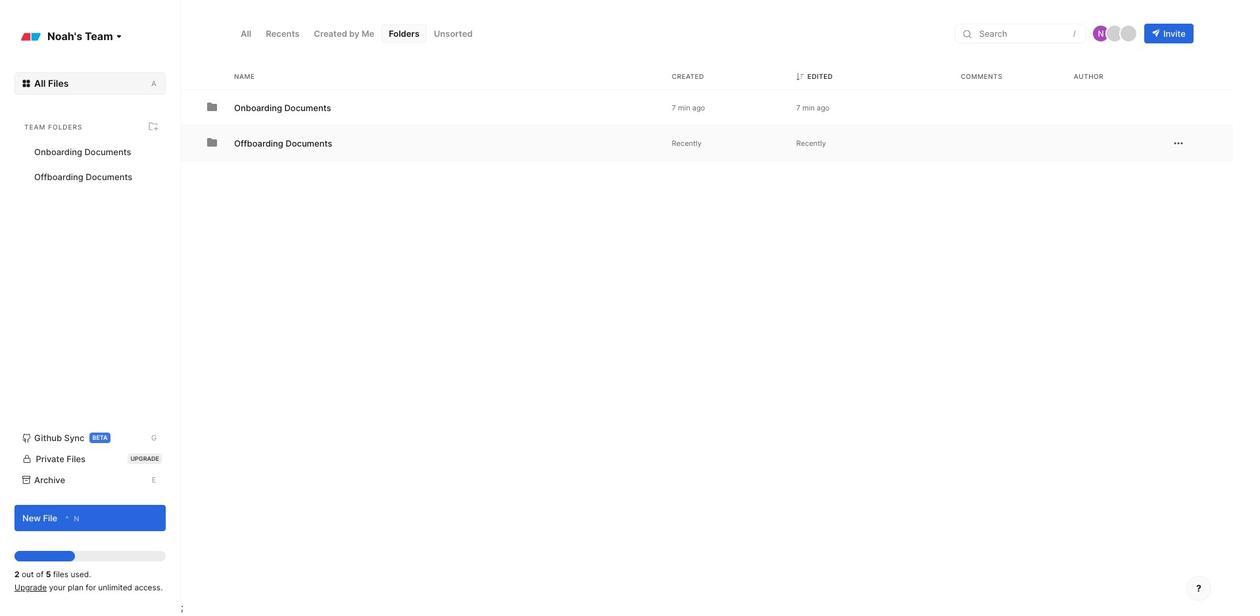 Task type: locate. For each thing, give the bounding box(es) containing it.
e
[[152, 476, 156, 485]]

0 vertical spatial team
[[85, 30, 113, 43]]

created for created by me
[[314, 28, 347, 39]]

all left recents
[[241, 28, 251, 39]]

plan
[[68, 583, 84, 593]]

access.
[[135, 583, 163, 593]]

2 out of 5 files used. upgrade your plan for unlimited access.
[[14, 570, 163, 593]]

7
[[672, 103, 676, 112], [797, 103, 801, 112]]

2 7 min ago from the left
[[797, 103, 830, 112]]

archive
[[34, 475, 65, 486]]

upgrade
[[131, 455, 159, 463]]

;
[[181, 602, 184, 613]]

onboarding documents inside button
[[34, 147, 131, 157]]

0 vertical spatial all
[[241, 28, 251, 39]]

team left folders
[[24, 123, 46, 131]]

offboarding
[[234, 138, 283, 148], [34, 172, 83, 182]]

^ n
[[66, 514, 79, 524]]

0 horizontal spatial recently
[[672, 139, 702, 148]]

0 horizontal spatial onboarding documents
[[34, 147, 131, 157]]

7 min ago
[[672, 103, 705, 112], [797, 103, 830, 112]]

unsorted
[[434, 28, 473, 39]]

team right noah's
[[85, 30, 113, 43]]

1 vertical spatial created
[[672, 72, 705, 80]]

1 horizontal spatial onboarding documents
[[234, 102, 331, 113]]

1 vertical spatial onboarding
[[34, 147, 82, 157]]

files
[[48, 78, 69, 89], [67, 454, 86, 465]]

new file
[[22, 513, 57, 523]]

0 horizontal spatial onboarding
[[34, 147, 82, 157]]

unlimited
[[98, 583, 132, 593]]

0 vertical spatial files
[[48, 78, 69, 89]]

1 horizontal spatial min
[[803, 103, 815, 112]]

by
[[349, 28, 360, 39]]

1 horizontal spatial 7
[[797, 103, 801, 112]]

0 vertical spatial onboarding documents
[[234, 102, 331, 113]]

0 horizontal spatial offboarding documents
[[34, 172, 132, 182]]

onboarding documents button
[[14, 141, 166, 163]]

unsorted button
[[427, 24, 480, 43]]

offboarding inside 'button'
[[34, 172, 83, 182]]

0 vertical spatial offboarding documents
[[234, 138, 332, 148]]

your
[[49, 583, 66, 593]]

invite
[[1164, 28, 1186, 39]]

folders button
[[382, 24, 427, 43]]

2 recently from the left
[[797, 139, 826, 148]]

1 recently from the left
[[672, 139, 702, 148]]

me
[[362, 28, 375, 39]]

noah's team button
[[14, 23, 133, 49]]

all
[[241, 28, 251, 39], [34, 78, 46, 89]]

recents button
[[259, 24, 307, 43]]

0 horizontal spatial min
[[678, 103, 691, 112]]

sync
[[64, 433, 85, 443]]

0 horizontal spatial ago
[[693, 103, 705, 112]]

g
[[151, 434, 157, 443]]

0 horizontal spatial created
[[314, 28, 347, 39]]

used.
[[71, 570, 91, 580]]

1 horizontal spatial all
[[241, 28, 251, 39]]

team folders
[[24, 123, 83, 131]]

files for all files
[[48, 78, 69, 89]]

1 horizontal spatial recently
[[797, 139, 826, 148]]

new
[[22, 513, 41, 523]]

1 horizontal spatial offboarding
[[234, 138, 283, 148]]

1 vertical spatial offboarding
[[34, 172, 83, 182]]

upgrade
[[14, 583, 47, 593]]

all up the team folders
[[34, 78, 46, 89]]

beta
[[92, 434, 108, 441]]

onboarding down name
[[234, 102, 282, 113]]

1 vertical spatial files
[[67, 454, 86, 465]]

onboarding down the team folders
[[34, 147, 82, 157]]

2 ago from the left
[[817, 103, 830, 112]]

2
[[14, 570, 19, 580]]

created
[[314, 28, 347, 39], [672, 72, 705, 80]]

onboarding documents
[[234, 102, 331, 113], [34, 147, 131, 157]]

1 horizontal spatial team
[[85, 30, 113, 43]]

created by me button
[[307, 24, 382, 43]]

team inside 'button'
[[85, 30, 113, 43]]

created for created
[[672, 72, 705, 80]]

1 7 min ago from the left
[[672, 103, 705, 112]]

1 vertical spatial all
[[34, 78, 46, 89]]

1 vertical spatial offboarding documents
[[34, 172, 132, 182]]

0 vertical spatial created
[[314, 28, 347, 39]]

0 horizontal spatial offboarding
[[34, 172, 83, 182]]

documents
[[285, 102, 331, 113], [286, 138, 332, 148], [85, 147, 131, 157], [86, 172, 132, 182]]

offboarding documents button
[[14, 166, 166, 188]]

created by me
[[314, 28, 375, 39]]

onboarding
[[234, 102, 282, 113], [34, 147, 82, 157]]

private files
[[36, 454, 86, 465]]

min
[[678, 103, 691, 112], [803, 103, 815, 112]]

offboarding documents
[[234, 138, 332, 148], [34, 172, 132, 182]]

onboarding inside button
[[34, 147, 82, 157]]

1 horizontal spatial 7 min ago
[[797, 103, 830, 112]]

0 horizontal spatial 7
[[672, 103, 676, 112]]

0 horizontal spatial all
[[34, 78, 46, 89]]

1 horizontal spatial ago
[[817, 103, 830, 112]]

all inside button
[[241, 28, 251, 39]]

1 vertical spatial onboarding documents
[[34, 147, 131, 157]]

files up the team folders
[[48, 78, 69, 89]]

noah's
[[47, 30, 82, 43]]

team
[[85, 30, 113, 43], [24, 123, 46, 131]]

0 horizontal spatial 7 min ago
[[672, 103, 705, 112]]

recently
[[672, 139, 702, 148], [797, 139, 826, 148]]

onboarding documents down name
[[234, 102, 331, 113]]

name
[[234, 72, 255, 80]]

0 vertical spatial offboarding
[[234, 138, 283, 148]]

1 horizontal spatial offboarding documents
[[234, 138, 332, 148]]

folders
[[48, 123, 83, 131]]

1 horizontal spatial created
[[672, 72, 705, 80]]

0 horizontal spatial team
[[24, 123, 46, 131]]

files down 'sync'
[[67, 454, 86, 465]]

1 horizontal spatial onboarding
[[234, 102, 282, 113]]

onboarding documents up offboarding documents 'button'
[[34, 147, 131, 157]]

created inside created by me button
[[314, 28, 347, 39]]

ago
[[693, 103, 705, 112], [817, 103, 830, 112]]

files
[[53, 570, 68, 580]]

file
[[43, 513, 57, 523]]



Task type: describe. For each thing, give the bounding box(es) containing it.
invite button
[[1145, 24, 1194, 43]]

a
[[152, 79, 156, 88]]

Search  text field
[[978, 28, 1078, 39]]

for
[[86, 583, 96, 593]]

2 7 from the left
[[797, 103, 801, 112]]

1 vertical spatial team
[[24, 123, 46, 131]]

github
[[34, 433, 62, 443]]

folders
[[389, 28, 420, 39]]

out
[[22, 570, 34, 580]]

2 min from the left
[[803, 103, 815, 112]]

files for private files
[[67, 454, 86, 465]]

1 min from the left
[[678, 103, 691, 112]]

upgrade button
[[14, 583, 47, 593]]

all files
[[34, 78, 69, 89]]

0 vertical spatial onboarding
[[234, 102, 282, 113]]

all for all
[[241, 28, 251, 39]]

^
[[66, 514, 69, 524]]

github sync
[[34, 433, 85, 443]]

? button
[[1187, 576, 1212, 601]]

author
[[1074, 72, 1104, 80]]

private
[[36, 454, 64, 465]]

documents inside 'button'
[[86, 172, 132, 182]]

all button
[[234, 24, 259, 43]]

5
[[46, 570, 51, 580]]

?
[[1197, 583, 1202, 594]]

all for all files
[[34, 78, 46, 89]]

edited
[[808, 72, 833, 80]]

recents
[[266, 28, 300, 39]]

noah's team
[[47, 30, 113, 43]]

1 ago from the left
[[693, 103, 705, 112]]

offboarding documents inside 'button'
[[34, 172, 132, 182]]

1 7 from the left
[[672, 103, 676, 112]]

of
[[36, 570, 44, 580]]

documents inside button
[[85, 147, 131, 157]]

comments
[[961, 72, 1003, 80]]

n
[[74, 514, 79, 524]]



Task type: vqa. For each thing, say whether or not it's contained in the screenshot.
rightmost "Dark"
no



